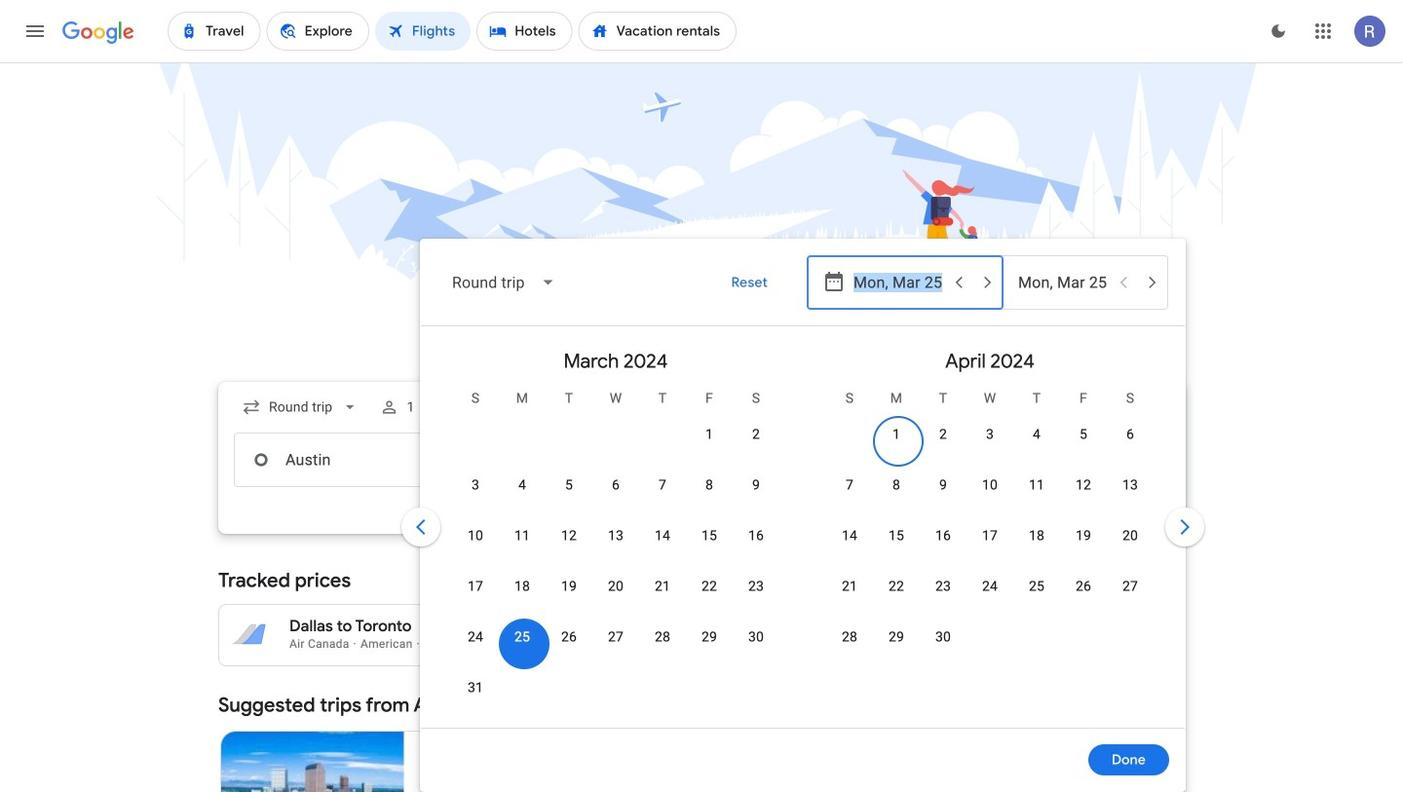 Task type: describe. For each thing, give the bounding box(es) containing it.
sun, mar 17 element
[[468, 577, 483, 596]]

wed, apr 24 element
[[982, 577, 998, 596]]

row up wed, apr 17 element
[[826, 467, 1154, 522]]

158 US dollars text field
[[812, 635, 844, 651]]

change appearance image
[[1255, 8, 1302, 55]]

row up wed, mar 13 element
[[452, 467, 780, 522]]

mon, apr 1 element
[[893, 425, 901, 444]]

wed, mar 27 element
[[608, 628, 624, 647]]

row up wed, apr 10 element
[[873, 408, 1154, 472]]

main menu image
[[23, 19, 47, 43]]

tue, apr 30 element
[[936, 628, 951, 647]]

thu, mar 14 element
[[655, 526, 671, 546]]

sat, apr 27 element
[[1123, 577, 1138, 596]]

sat, apr 20 element
[[1123, 526, 1138, 546]]

sat, mar 23 element
[[748, 577, 764, 596]]

previous image
[[398, 504, 444, 551]]

none text field inside flight search box
[[234, 433, 509, 487]]

fri, mar 29 element
[[702, 628, 717, 647]]

next image
[[1162, 504, 1209, 551]]

sat, mar 9 element
[[752, 476, 760, 495]]

fri, apr 26 element
[[1076, 577, 1092, 596]]

fri, apr 5 element
[[1080, 425, 1088, 444]]

fri, mar 8 element
[[706, 476, 713, 495]]

mon, mar 4 element
[[518, 476, 526, 495]]

2 departure text field from the top
[[854, 434, 943, 486]]

fri, mar 15 element
[[702, 526, 717, 546]]

Flight search field
[[203, 239, 1209, 792]]

row down wed, apr 17 element
[[826, 568, 1154, 624]]

row down mon, apr 22 element
[[826, 619, 967, 674]]

none field inside flight search box
[[437, 259, 572, 306]]

sun, apr 21 element
[[842, 577, 858, 596]]

row up wed, mar 20 'element'
[[452, 518, 780, 573]]

row up fri, mar 8 element
[[686, 408, 780, 472]]

tracked prices region
[[218, 557, 1185, 667]]

sun, mar 24 element
[[468, 628, 483, 647]]

mon, mar 18 element
[[515, 577, 530, 596]]

mon, apr 15 element
[[889, 526, 905, 546]]

thu, mar 21 element
[[655, 577, 671, 596]]

tue, apr 23 element
[[936, 577, 951, 596]]

thu, apr 25 element
[[1029, 577, 1045, 596]]

sun, apr 7 element
[[846, 476, 854, 495]]

thu, mar 28 element
[[655, 628, 671, 647]]

wed, apr 10 element
[[982, 476, 998, 495]]

wed, apr 3 element
[[986, 425, 994, 444]]



Task type: vqa. For each thing, say whether or not it's contained in the screenshot.
950 edgewood ave ne main content
no



Task type: locate. For each thing, give the bounding box(es) containing it.
wed, mar 20 element
[[608, 577, 624, 596]]

grid inside flight search box
[[429, 334, 1177, 740]]

386 US dollars text field
[[808, 617, 844, 636]]

thu, apr 4 element
[[1033, 425, 1041, 444]]

thu, apr 11 element
[[1029, 476, 1045, 495]]

1 departure text field from the top
[[854, 256, 943, 309]]

wed, mar 6 element
[[612, 476, 620, 495]]

Return text field
[[1018, 256, 1108, 309], [1018, 434, 1108, 486]]

thu, mar 7 element
[[659, 476, 667, 495]]

tue, mar 26 element
[[561, 628, 577, 647]]

frontier image
[[420, 788, 435, 792]]

mon, mar 25, return date. element
[[515, 628, 530, 647]]

1206 US dollars text field
[[477, 635, 519, 651]]

tue, apr 2 element
[[940, 425, 947, 444]]

sun, apr 28 element
[[842, 628, 858, 647]]

tue, apr 16 element
[[936, 526, 951, 546]]

2 row group from the left
[[803, 334, 1177, 720]]

mon, apr 8 element
[[893, 476, 901, 495]]

tue, mar 19 element
[[561, 577, 577, 596]]

fri, apr 12 element
[[1076, 476, 1092, 495]]

wed, apr 17 element
[[982, 526, 998, 546]]

None text field
[[234, 433, 509, 487]]

row down wed, mar 20 'element'
[[452, 619, 780, 674]]

suggested trips from austin region
[[218, 682, 1185, 792]]

mon, apr 22 element
[[889, 577, 905, 596]]

sun, mar 3 element
[[472, 476, 480, 495]]

mon, mar 11 element
[[515, 526, 530, 546]]

None field
[[437, 259, 572, 306]]

grid
[[429, 334, 1177, 740]]

sun, apr 14 element
[[842, 526, 858, 546]]

Departure text field
[[854, 256, 943, 309], [854, 434, 943, 486]]

sun, mar 31 element
[[468, 678, 483, 698]]

1 row group from the left
[[429, 334, 803, 725]]

1 return text field from the top
[[1018, 256, 1108, 309]]

sat, apr 13 element
[[1123, 476, 1138, 495]]

fri, mar 22 element
[[702, 577, 717, 596]]

2614 US dollars text field
[[473, 617, 519, 636]]

fri, apr 19 element
[[1076, 526, 1092, 546]]

row up wed, mar 27 element
[[452, 568, 780, 624]]

row
[[686, 408, 780, 472], [873, 408, 1154, 472], [452, 467, 780, 522], [826, 467, 1154, 522], [452, 518, 780, 573], [826, 518, 1154, 573], [452, 568, 780, 624], [826, 568, 1154, 624], [452, 619, 780, 674], [826, 619, 967, 674]]

0 vertical spatial departure text field
[[854, 256, 943, 309]]

sat, apr 6 element
[[1127, 425, 1134, 444]]

tue, apr 9 element
[[940, 476, 947, 495]]

mon, apr 29 element
[[889, 628, 905, 647]]

row up wed, apr 24 element
[[826, 518, 1154, 573]]

1 vertical spatial return text field
[[1018, 434, 1108, 486]]

row group
[[429, 334, 803, 725], [803, 334, 1177, 720]]

thu, apr 18 element
[[1029, 526, 1045, 546]]

wed, mar 13 element
[[608, 526, 624, 546]]

tue, mar 12 element
[[561, 526, 577, 546]]

fri, mar 1 element
[[706, 425, 713, 444]]

sun, mar 10 element
[[468, 526, 483, 546]]

2 return text field from the top
[[1018, 434, 1108, 486]]

sat, mar 30 element
[[748, 628, 764, 647]]

tue, mar 5 element
[[565, 476, 573, 495]]

sat, mar 16 element
[[748, 526, 764, 546]]

1 vertical spatial departure text field
[[854, 434, 943, 486]]

0 vertical spatial return text field
[[1018, 256, 1108, 309]]

sat, mar 2 element
[[752, 425, 760, 444]]



